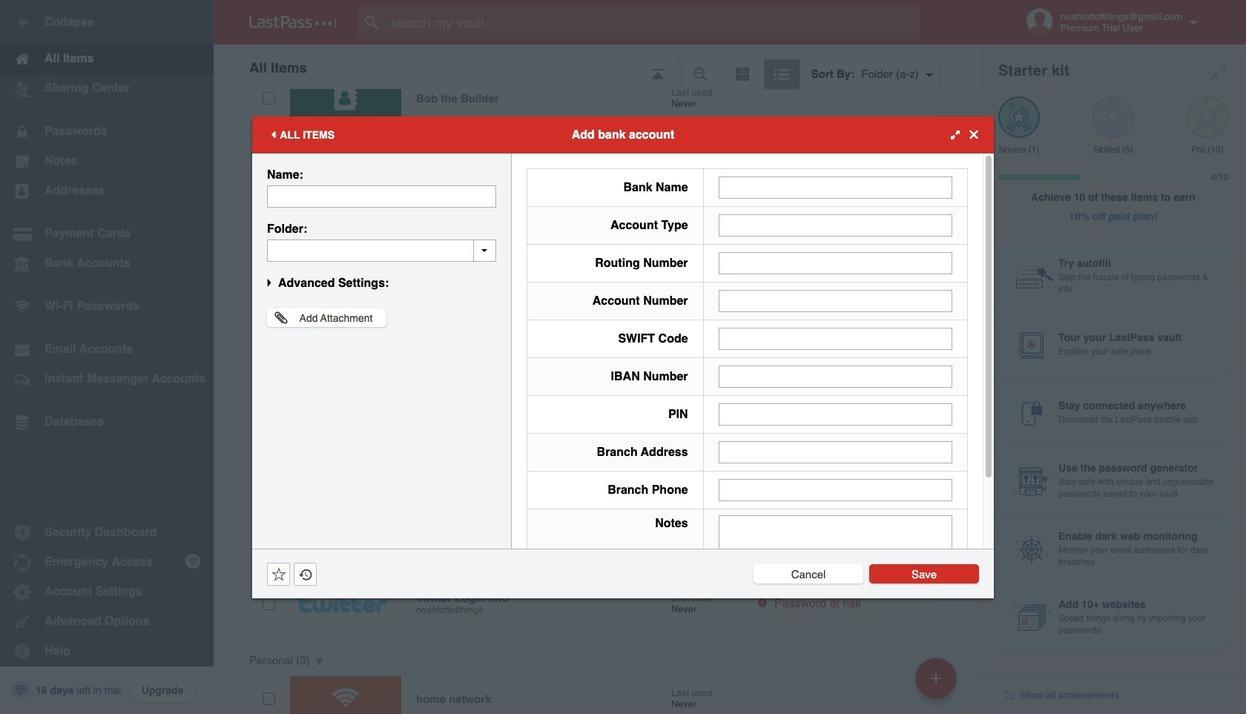 Task type: locate. For each thing, give the bounding box(es) containing it.
search my vault text field
[[358, 6, 951, 39]]

None text field
[[719, 252, 953, 274], [719, 290, 953, 312], [719, 328, 953, 350], [719, 366, 953, 388], [719, 403, 953, 426], [719, 479, 953, 501], [719, 515, 953, 608], [719, 252, 953, 274], [719, 290, 953, 312], [719, 328, 953, 350], [719, 366, 953, 388], [719, 403, 953, 426], [719, 479, 953, 501], [719, 515, 953, 608]]

None text field
[[719, 176, 953, 199], [267, 185, 497, 207], [719, 214, 953, 236], [267, 239, 497, 262], [719, 441, 953, 464], [719, 176, 953, 199], [267, 185, 497, 207], [719, 214, 953, 236], [267, 239, 497, 262], [719, 441, 953, 464]]

main navigation navigation
[[0, 0, 214, 715]]

dialog
[[252, 116, 995, 617]]

new item image
[[931, 674, 942, 684]]



Task type: describe. For each thing, give the bounding box(es) containing it.
new item navigation
[[911, 654, 966, 715]]

lastpass image
[[249, 16, 337, 29]]

vault options navigation
[[214, 45, 981, 89]]

Search search field
[[358, 6, 951, 39]]



Task type: vqa. For each thing, say whether or not it's contained in the screenshot.
dialog
yes



